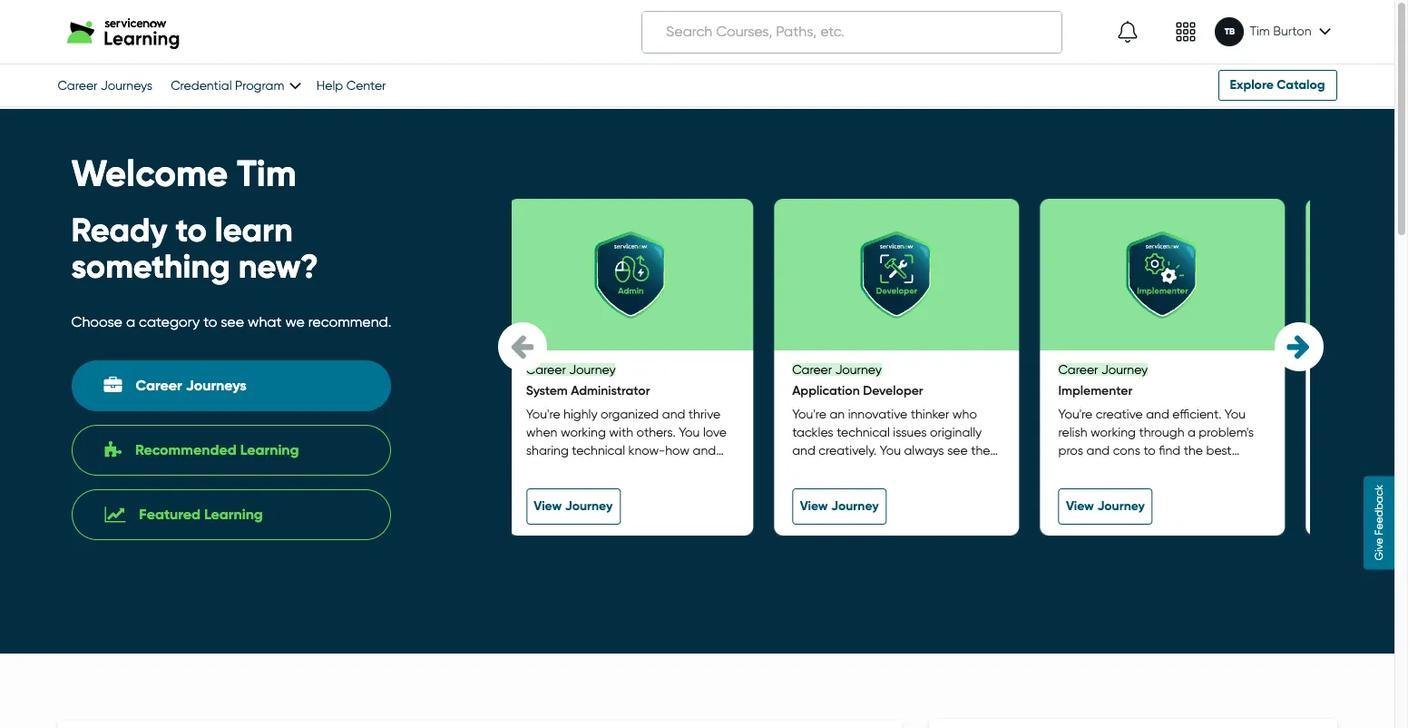 Task type: locate. For each thing, give the bounding box(es) containing it.
0 vertical spatial you
[[1237, 407, 1258, 421]]

career journeys down the portal logo
[[58, 78, 153, 93]]

1 vertical spatial learning
[[204, 506, 263, 523]]

career journey badge_admin_default2.svg image
[[599, 231, 686, 318]]

journey up administrator on the left bottom of page
[[581, 362, 628, 377]]

0 vertical spatial see
[[221, 313, 244, 330]]

career journey badge_developer_default2.svg image
[[865, 231, 952, 318]]

journeys
[[101, 78, 153, 93], [186, 377, 247, 394]]

leader
[[538, 479, 576, 494]]

recommended
[[135, 441, 237, 458]]

1 vertical spatial see
[[960, 443, 980, 458]]

0 horizontal spatial tim
[[237, 152, 297, 196]]

career inside the career journey system administrator you're highly organized and thrive when working with others. you love sharing technical know-how and building relationships. you're the leader keeping everyone on track. view journey
[[538, 362, 578, 377]]

view journey link
[[538, 488, 633, 525], [804, 488, 899, 525], [1071, 488, 1165, 525]]

image image
[[1118, 21, 1140, 43], [1176, 21, 1198, 43]]

and
[[674, 407, 698, 421], [1159, 407, 1182, 421], [705, 443, 728, 458], [804, 443, 828, 458], [1099, 443, 1122, 458], [876, 461, 899, 476], [1193, 461, 1216, 476], [1098, 479, 1122, 494]]

0 vertical spatial technical
[[849, 425, 902, 439]]

career for application
[[804, 362, 844, 377]]

1 vertical spatial you
[[691, 425, 712, 439]]

0 horizontal spatial working
[[573, 425, 618, 439]]

see left what
[[221, 313, 244, 330]]

career journey implementer you're creative and efficient. you relish working through a problem's pros and cons to find the best answer for everyone, and you know give and take is part of the process. view journey
[[1071, 362, 1278, 514]]

view journey link down possibilities,
[[804, 488, 899, 525]]

help center link
[[317, 78, 386, 93]]

you inside career journey application developer you're an innovative thinker who tackles technical issues originally and creatively. you always see the possibilities, and you trust your limitless problem solving imagination.
[[892, 443, 913, 458]]

journey down the problem
[[843, 498, 891, 514]]

when
[[538, 425, 570, 439]]

you up problem's
[[1237, 407, 1258, 421]]

view journey link down building
[[538, 488, 633, 525]]

you
[[1237, 407, 1258, 421], [691, 425, 712, 439], [892, 443, 913, 458]]

3 view from the left
[[1079, 498, 1107, 514]]

journey
[[581, 362, 628, 377], [848, 362, 894, 377], [1114, 362, 1160, 377], [577, 498, 625, 514], [843, 498, 891, 514], [1110, 498, 1157, 514]]

1 horizontal spatial see
[[960, 443, 980, 458]]

learning
[[240, 441, 299, 458], [204, 506, 263, 523]]

view inside the career journey system administrator you're highly organized and thrive when working with others. you love sharing technical know-how and building relationships. you're the leader keeping everyone on track. view journey
[[546, 498, 574, 514]]

view down limitless
[[812, 498, 840, 514]]

learning inside button
[[240, 441, 299, 458]]

career inside "career journey implementer you're creative and efficient. you relish working through a problem's pros and cons to find the best answer for everyone, and you know give and take is part of the process. view journey"
[[1071, 362, 1111, 377]]

technical up relationships.
[[584, 443, 637, 458]]

see inside career journey application developer you're an innovative thinker who tackles technical issues originally and creatively. you always see the possibilities, and you trust your limitless problem solving imagination.
[[960, 443, 980, 458]]

1 horizontal spatial view
[[812, 498, 840, 514]]

burton
[[1274, 24, 1312, 38]]

1 horizontal spatial working
[[1103, 425, 1148, 439]]

choose
[[71, 313, 123, 330]]

1 vertical spatial a
[[1200, 425, 1208, 439]]

learning right featured
[[204, 506, 263, 523]]

you inside career journey application developer you're an innovative thinker who tackles technical issues originally and creatively. you always see the possibilities, and you trust your limitless problem solving imagination.
[[903, 461, 924, 476]]

career inside career journey application developer you're an innovative thinker who tackles technical issues originally and creatively. you always see the possibilities, and you trust your limitless problem solving imagination.
[[804, 362, 844, 377]]

journey inside career journey application developer you're an innovative thinker who tackles technical issues originally and creatively. you always see the possibilities, and you trust your limitless problem solving imagination.
[[848, 362, 894, 377]]

2 image image from the left
[[1176, 21, 1198, 43]]

learning for featured learning
[[204, 506, 263, 523]]

the up track.
[[704, 461, 723, 476]]

1 view journey link from the left
[[538, 488, 633, 525]]

you're up when
[[538, 407, 572, 421]]

learning down career journeys button
[[240, 441, 299, 458]]

relationships.
[[588, 461, 663, 476]]

technical inside the career journey system administrator you're highly organized and thrive when working with others. you love sharing technical know-how and building relationships. you're the leader keeping everyone on track. view journey
[[584, 443, 637, 458]]

0 horizontal spatial technical
[[584, 443, 637, 458]]

you inside "career journey implementer you're creative and efficient. you relish working through a problem's pros and cons to find the best answer for everyone, and you know give and take is part of the process. view journey"
[[1237, 407, 1258, 421]]

2 view journey link from the left
[[804, 488, 899, 525]]

credential program
[[171, 78, 284, 93]]

help center
[[317, 78, 386, 93]]

2 vertical spatial you
[[892, 443, 913, 458]]

1 vertical spatial technical
[[584, 443, 637, 458]]

to down welcome tim
[[176, 211, 207, 250]]

2 horizontal spatial you
[[1237, 407, 1258, 421]]

to inside "career journey implementer you're creative and efficient. you relish working through a problem's pros and cons to find the best answer for everyone, and you know give and take is part of the process. view journey"
[[1156, 443, 1168, 458]]

program
[[235, 78, 284, 93]]

you inside "career journey implementer you're creative and efficient. you relish working through a problem's pros and cons to find the best answer for everyone, and you know give and take is part of the process. view journey"
[[1220, 461, 1241, 476]]

1 horizontal spatial tim
[[1250, 24, 1271, 38]]

career journey system administrator you're highly organized and thrive when working with others. you love sharing technical know-how and building relationships. you're the leader keeping everyone on track. view journey
[[538, 362, 739, 514]]

2 horizontal spatial view journey link
[[1071, 488, 1165, 525]]

the right of
[[1208, 479, 1227, 494]]

career up the implementer
[[1071, 362, 1111, 377]]

2 working from the left
[[1103, 425, 1148, 439]]

0 vertical spatial journeys
[[101, 78, 153, 93]]

tim up learn
[[237, 152, 297, 196]]

you down issues
[[892, 443, 913, 458]]

learning inside button
[[204, 506, 263, 523]]

journeys down the portal logo
[[101, 78, 153, 93]]

career for implementer
[[1071, 362, 1111, 377]]

line chart image
[[105, 506, 126, 524]]

career journeys inside career journeys button
[[136, 377, 247, 394]]

innovative
[[860, 407, 920, 421]]

credential program link
[[171, 78, 298, 93]]

1 vertical spatial career journeys
[[136, 377, 247, 394]]

cons
[[1125, 443, 1153, 458]]

the down originally
[[983, 443, 1003, 458]]

0 vertical spatial learning
[[240, 441, 299, 458]]

career journeys up recommended
[[136, 377, 247, 394]]

developer
[[875, 383, 936, 399]]

tim right tb
[[1250, 24, 1271, 38]]

career up system at the left bottom
[[538, 362, 578, 377]]

working down highly on the left of the page
[[573, 425, 618, 439]]

you
[[903, 461, 924, 476], [1220, 461, 1241, 476]]

explore catalog link
[[1219, 70, 1338, 101]]

love
[[715, 425, 739, 439]]

view journey link down for
[[1071, 488, 1165, 525]]

your
[[956, 461, 981, 476]]

1 horizontal spatial you
[[892, 443, 913, 458]]

who
[[965, 407, 989, 421]]

you down best
[[1220, 461, 1241, 476]]

1 vertical spatial journeys
[[186, 377, 247, 394]]

journey up the implementer
[[1114, 362, 1160, 377]]

with
[[621, 425, 645, 439]]

category
[[139, 313, 200, 330]]

Search Courses, Paths, etc. text field
[[643, 11, 1063, 52]]

view journey
[[812, 498, 891, 514]]

a down efficient.
[[1200, 425, 1208, 439]]

1 view from the left
[[546, 498, 574, 514]]

1 vertical spatial tim
[[237, 152, 297, 196]]

tim
[[1250, 24, 1271, 38], [237, 152, 297, 196]]

explore catalog
[[1231, 77, 1326, 93]]

the
[[983, 443, 1003, 458], [1196, 443, 1216, 458], [704, 461, 723, 476], [1208, 479, 1227, 494]]

and up through
[[1159, 407, 1182, 421]]

2 vertical spatial to
[[1156, 443, 1168, 458]]

1 horizontal spatial a
[[1200, 425, 1208, 439]]

career up application
[[804, 362, 844, 377]]

working inside "career journey implementer you're creative and efficient. you relish working through a problem's pros and cons to find the best answer for everyone, and you know give and take is part of the process. view journey"
[[1103, 425, 1148, 439]]

0 vertical spatial to
[[176, 211, 207, 250]]

1 you from the left
[[903, 461, 924, 476]]

part
[[1165, 479, 1190, 494]]

organized
[[613, 407, 671, 421]]

3 view journey link from the left
[[1071, 488, 1165, 525]]

credential
[[171, 78, 232, 93]]

see
[[221, 313, 244, 330], [960, 443, 980, 458]]

2 you from the left
[[1220, 461, 1241, 476]]

view down leader
[[546, 498, 574, 514]]

a right the choose
[[126, 313, 135, 330]]

you're
[[538, 407, 572, 421], [804, 407, 839, 421], [1071, 407, 1105, 421], [667, 461, 701, 476]]

career journey application developer you're an innovative thinker who tackles technical issues originally and creatively. you always see the possibilities, and you trust your limitless problem solving imagination.
[[804, 362, 1003, 512]]

see up your
[[960, 443, 980, 458]]

a
[[126, 313, 135, 330], [1200, 425, 1208, 439]]

you up the how
[[691, 425, 712, 439]]

working down creative
[[1103, 425, 1148, 439]]

working
[[573, 425, 618, 439], [1103, 425, 1148, 439]]

journey up application
[[848, 362, 894, 377]]

1 horizontal spatial journeys
[[186, 377, 247, 394]]

career
[[58, 78, 98, 93], [538, 362, 578, 377], [804, 362, 844, 377], [1071, 362, 1111, 377], [136, 377, 182, 394]]

you up solving
[[903, 461, 924, 476]]

technical
[[849, 425, 902, 439], [584, 443, 637, 458]]

is
[[1153, 479, 1162, 494]]

career down the portal logo
[[58, 78, 98, 93]]

you're up relish
[[1071, 407, 1105, 421]]

and up others.
[[674, 407, 698, 421]]

career right briefcase image
[[136, 377, 182, 394]]

technical inside career journey application developer you're an innovative thinker who tackles technical issues originally and creatively. you always see the possibilities, and you trust your limitless problem solving imagination.
[[849, 425, 902, 439]]

0 horizontal spatial you
[[691, 425, 712, 439]]

0 vertical spatial a
[[126, 313, 135, 330]]

learning for recommended learning
[[240, 441, 299, 458]]

technical down innovative
[[849, 425, 902, 439]]

to right category
[[203, 313, 217, 330]]

1 vertical spatial to
[[203, 313, 217, 330]]

right button image
[[1288, 332, 1311, 360]]

1 horizontal spatial you
[[1220, 461, 1241, 476]]

view journey link for system administrator
[[538, 488, 633, 525]]

and up the problem
[[876, 461, 899, 476]]

imagination.
[[804, 498, 877, 512]]

0 horizontal spatial you
[[903, 461, 924, 476]]

journey for view journey
[[843, 498, 891, 514]]

0 vertical spatial tim
[[1250, 24, 1271, 38]]

briefcase image
[[104, 377, 122, 395]]

view
[[546, 498, 574, 514], [812, 498, 840, 514], [1079, 498, 1107, 514]]

1 horizontal spatial view journey link
[[804, 488, 899, 525]]

journeys up recommended learning
[[186, 377, 247, 394]]

journeys inside button
[[186, 377, 247, 394]]

1 horizontal spatial image image
[[1176, 21, 1198, 43]]

to up everyone,
[[1156, 443, 1168, 458]]

0 horizontal spatial view
[[546, 498, 574, 514]]

administrator
[[583, 383, 662, 399]]

2 horizontal spatial view
[[1079, 498, 1107, 514]]

answer
[[1071, 461, 1112, 476]]

portal logo image
[[67, 14, 188, 49]]

tim inside main content
[[237, 152, 297, 196]]

others.
[[649, 425, 688, 439]]

view down give
[[1079, 498, 1107, 514]]

1 horizontal spatial technical
[[849, 425, 902, 439]]

you're up tackles
[[804, 407, 839, 421]]

1 working from the left
[[573, 425, 618, 439]]

0 horizontal spatial view journey link
[[538, 488, 633, 525]]

journey for career journey implementer you're creative and efficient. you relish working through a problem's pros and cons to find the best answer for everyone, and you know give and take is part of the process. view journey
[[1114, 362, 1160, 377]]

0 horizontal spatial image image
[[1118, 21, 1140, 43]]

view journey link for application developer
[[804, 488, 899, 525]]



Task type: vqa. For each thing, say whether or not it's contained in the screenshot.
the top Application Specialist
no



Task type: describe. For each thing, give the bounding box(es) containing it.
possibilities,
[[804, 461, 873, 476]]

featured
[[139, 506, 201, 523]]

highly
[[576, 407, 610, 421]]

tim inside header menu menu bar
[[1250, 24, 1271, 38]]

relish
[[1071, 425, 1100, 439]]

how
[[677, 443, 702, 458]]

and up for
[[1099, 443, 1122, 458]]

creative
[[1108, 407, 1155, 421]]

recommend.
[[309, 313, 392, 330]]

sharing
[[538, 443, 581, 458]]

you're inside career journey application developer you're an innovative thinker who tackles technical issues originally and creatively. you always see the possibilities, and you trust your limitless problem solving imagination.
[[804, 407, 839, 421]]

implementer
[[1071, 383, 1145, 399]]

working inside the career journey system administrator you're highly organized and thrive when working with others. you love sharing technical know-how and building relationships. you're the leader keeping everyone on track. view journey
[[573, 425, 618, 439]]

new?
[[239, 247, 319, 286]]

help
[[317, 78, 343, 93]]

track.
[[703, 479, 736, 494]]

give
[[1071, 479, 1095, 494]]

issues
[[905, 425, 939, 439]]

choose a category to see what we recommend.
[[71, 313, 392, 330]]

puzzle piece image
[[105, 441, 122, 459]]

journey down 'take'
[[1110, 498, 1157, 514]]

building
[[538, 461, 584, 476]]

pros
[[1071, 443, 1096, 458]]

we
[[285, 313, 305, 330]]

and down for
[[1098, 479, 1122, 494]]

through
[[1151, 425, 1197, 439]]

journey down "keeping"
[[577, 498, 625, 514]]

solving
[[903, 479, 944, 494]]

0 horizontal spatial a
[[126, 313, 135, 330]]

to inside ready to learn something new?
[[176, 211, 207, 250]]

career for system
[[538, 362, 578, 377]]

problem's
[[1211, 425, 1267, 439]]

career journeys button
[[71, 360, 391, 411]]

and down love
[[705, 443, 728, 458]]

journey for career journey application developer you're an innovative thinker who tackles technical issues originally and creatively. you always see the possibilities, and you trust your limitless problem solving imagination.
[[848, 362, 894, 377]]

tim burton
[[1250, 24, 1312, 38]]

you're down the how
[[667, 461, 701, 476]]

tb
[[1225, 26, 1236, 37]]

an
[[842, 407, 857, 421]]

1 image image from the left
[[1118, 21, 1140, 43]]

catalog
[[1278, 77, 1326, 93]]

learn
[[215, 211, 293, 250]]

application
[[804, 383, 872, 399]]

header menu menu bar
[[1067, 4, 1338, 60]]

keeping
[[579, 479, 625, 494]]

best
[[1219, 443, 1244, 458]]

welcome
[[71, 152, 228, 196]]

recommended learning
[[135, 441, 299, 458]]

the right find at the bottom of the page
[[1196, 443, 1216, 458]]

career inside button
[[136, 377, 182, 394]]

on
[[685, 479, 700, 494]]

welcome tim main content
[[0, 109, 1409, 728]]

and down tackles
[[804, 443, 828, 458]]

know-
[[640, 443, 677, 458]]

2 view from the left
[[812, 498, 840, 514]]

featured learning
[[139, 506, 263, 523]]

system
[[538, 383, 580, 399]]

ready to learn something new?
[[71, 211, 319, 286]]

featured learning button
[[71, 489, 391, 540]]

everyone
[[628, 479, 682, 494]]

the inside career journey application developer you're an innovative thinker who tackles technical issues originally and creatively. you always see the possibilities, and you trust your limitless problem solving imagination.
[[983, 443, 1003, 458]]

thinker
[[923, 407, 962, 421]]

find
[[1171, 443, 1193, 458]]

process.
[[1230, 479, 1278, 494]]

trust
[[927, 461, 953, 476]]

0 vertical spatial career journeys
[[58, 78, 153, 93]]

everyone,
[[1134, 461, 1190, 476]]

originally
[[942, 425, 994, 439]]

view inside "career journey implementer you're creative and efficient. you relish working through a problem's pros and cons to find the best answer for everyone, and you know give and take is part of the process. view journey"
[[1079, 498, 1107, 514]]

creatively.
[[831, 443, 889, 458]]

of
[[1193, 479, 1205, 494]]

recommended learning button
[[71, 425, 391, 476]]

problem
[[852, 479, 900, 494]]

a inside "career journey implementer you're creative and efficient. you relish working through a problem's pros and cons to find the best answer for everyone, and you know give and take is part of the process. view journey"
[[1200, 425, 1208, 439]]

and up of
[[1193, 461, 1216, 476]]

know
[[1244, 461, 1274, 476]]

for
[[1116, 461, 1131, 476]]

center
[[347, 78, 386, 93]]

0 horizontal spatial see
[[221, 313, 244, 330]]

journey for career journey system administrator you're highly organized and thrive when working with others. you love sharing technical know-how and building relationships. you're the leader keeping everyone on track. view journey
[[581, 362, 628, 377]]

what
[[248, 313, 282, 330]]

the inside the career journey system administrator you're highly organized and thrive when working with others. you love sharing technical know-how and building relationships. you're the leader keeping everyone on track. view journey
[[704, 461, 723, 476]]

limitless
[[804, 479, 849, 494]]

0 horizontal spatial journeys
[[101, 78, 153, 93]]

tackles
[[804, 425, 846, 439]]

you're inside "career journey implementer you're creative and efficient. you relish working through a problem's pros and cons to find the best answer for everyone, and you know give and take is part of the process. view journey"
[[1071, 407, 1105, 421]]

efficient.
[[1185, 407, 1234, 421]]

always
[[916, 443, 957, 458]]

you inside the career journey system administrator you're highly organized and thrive when working with others. you love sharing technical know-how and building relationships. you're the leader keeping everyone on track. view journey
[[691, 425, 712, 439]]

view journey link for implementer
[[1071, 488, 1165, 525]]

thrive
[[701, 407, 733, 421]]

ready
[[71, 211, 167, 250]]

welcome tim
[[71, 152, 297, 196]]

explore
[[1231, 77, 1274, 93]]

take
[[1125, 479, 1150, 494]]

career journey badge_implementer_default2.svg image
[[1132, 231, 1219, 318]]

something
[[71, 247, 230, 286]]

career journeys link
[[58, 78, 153, 93]]



